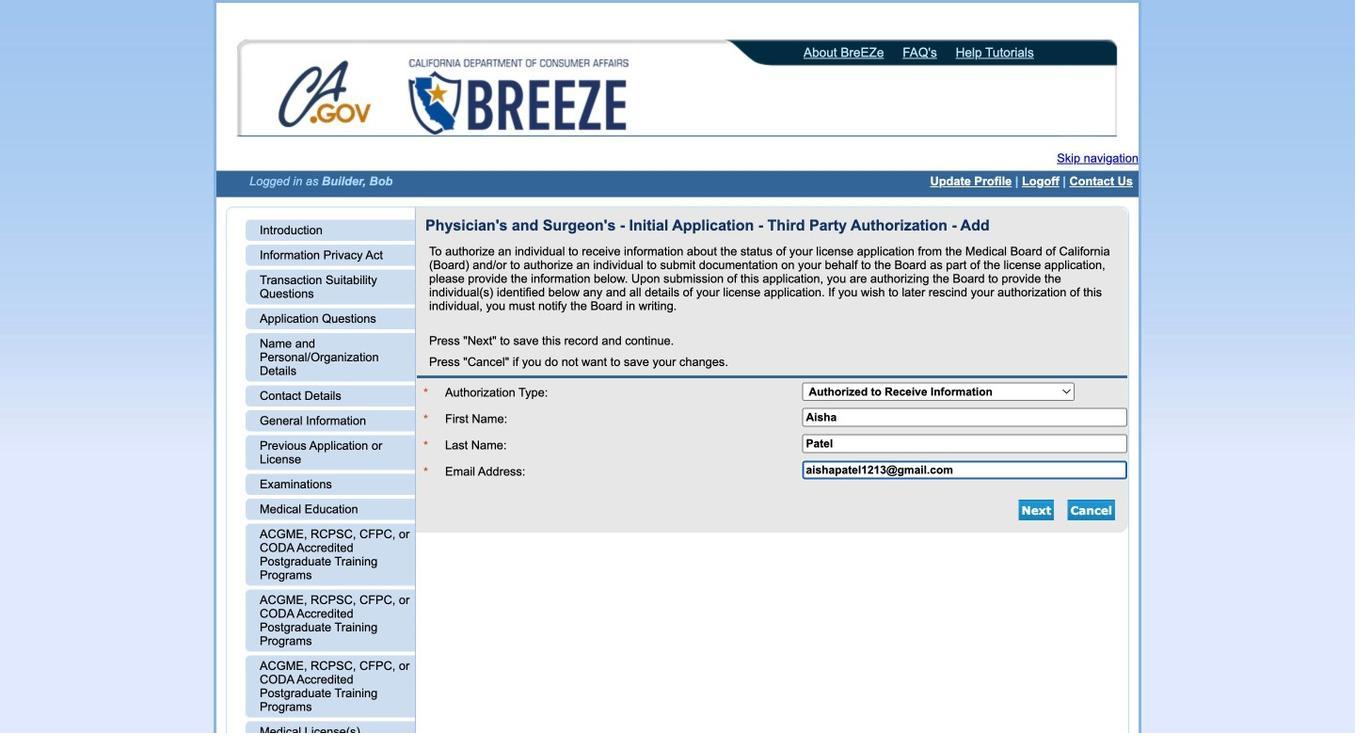Task type: locate. For each thing, give the bounding box(es) containing it.
None submit
[[1019, 500, 1055, 521], [1068, 500, 1116, 521], [1019, 500, 1055, 521], [1068, 500, 1116, 521]]

ca.gov image
[[278, 59, 374, 133]]

None text field
[[803, 434, 1128, 453], [803, 461, 1128, 480], [803, 434, 1128, 453], [803, 461, 1128, 480]]

None text field
[[803, 408, 1128, 427]]



Task type: describe. For each thing, give the bounding box(es) containing it.
state of california breeze image
[[405, 59, 633, 135]]



